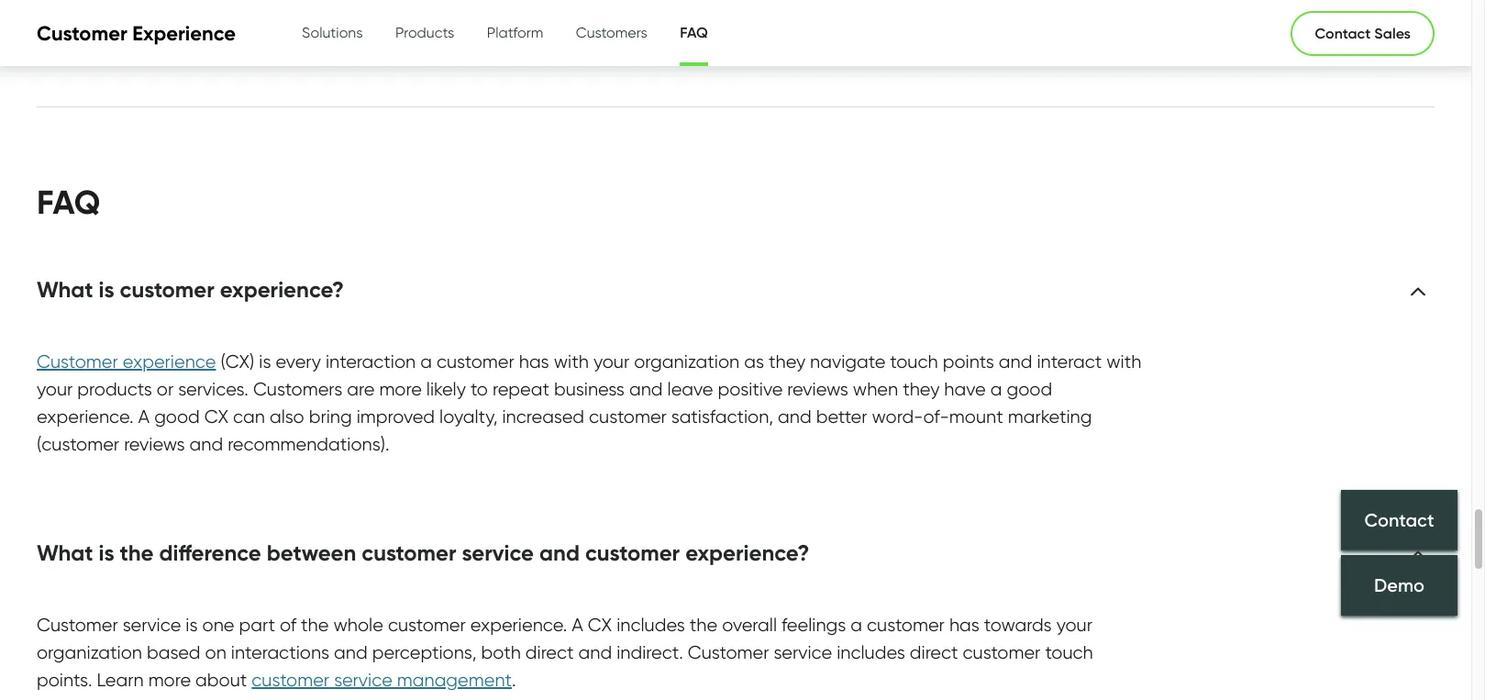 Task type: describe. For each thing, give the bounding box(es) containing it.
1 horizontal spatial your
[[594, 350, 630, 372]]

cx inside customer service is one part of the whole customer experience. a cx includes the overall feelings a customer has towards your organization based on interactions and perceptions, both direct and indirect. customer service includes direct customer touch points. learn more about
[[588, 613, 612, 635]]

what for what is customer experience?
[[37, 276, 93, 302]]

learn
[[97, 668, 144, 690]]

customers link
[[576, 1, 647, 65]]

have
[[944, 378, 986, 400]]

based
[[147, 641, 201, 663]]

customer experience
[[37, 21, 236, 46]]

cx inside (cx) is every interaction a customer has with your organization as they navigate touch points and interact with your products or services. customers are more likely to repeat business and leave positive reviews when they have a good experience. a good cx can also bring improved loyalty, increased customer satisfaction, and better word-of-mount marketing (customer reviews and recommendations).
[[204, 405, 229, 427]]

points.
[[37, 668, 92, 690]]

whole
[[333, 613, 383, 635]]

1 vertical spatial faq
[[37, 181, 100, 222]]

customer service management .
[[252, 668, 516, 690]]

contact sales link
[[1291, 11, 1435, 56]]

one
[[202, 613, 234, 635]]

0 horizontal spatial reviews
[[124, 433, 185, 455]]

feelings
[[782, 613, 846, 635]]

a inside customer service is one part of the whole customer experience. a cx includes the overall feelings a customer has towards your organization based on interactions and perceptions, both direct and indirect. customer service includes direct customer touch points. learn more about
[[572, 613, 583, 635]]

has inside customer service is one part of the whole customer experience. a cx includes the overall feelings a customer has towards your organization based on interactions and perceptions, both direct and indirect. customer service includes direct customer touch points. learn more about
[[950, 613, 980, 635]]

0 horizontal spatial your
[[37, 378, 73, 400]]

experience. inside customer service is one part of the whole customer experience. a cx includes the overall feelings a customer has towards your organization based on interactions and perceptions, both direct and indirect. customer service includes direct customer touch points. learn more about
[[470, 613, 567, 635]]

improved
[[357, 405, 435, 427]]

towards
[[984, 613, 1052, 635]]

services.
[[178, 378, 249, 400]]

word-
[[872, 405, 923, 427]]

of-
[[923, 405, 949, 427]]

solutions
[[302, 24, 363, 41]]

experience
[[132, 21, 236, 46]]

products
[[396, 24, 454, 41]]

0 horizontal spatial includes
[[617, 613, 685, 635]]

platform link
[[487, 1, 543, 65]]

navigate
[[810, 350, 886, 372]]

is for every
[[259, 350, 271, 372]]

likely
[[426, 378, 466, 400]]

0 vertical spatial good
[[1007, 378, 1052, 400]]

or
[[157, 378, 174, 400]]

satisfaction,
[[671, 405, 774, 427]]

demo link
[[1341, 555, 1458, 616]]

customer experience link
[[37, 350, 216, 373]]

what is customer experience?
[[37, 276, 344, 302]]

organization inside (cx) is every interaction a customer has with your organization as they navigate touch points and interact with your products or services. customers are more likely to repeat business and leave positive reviews when they have a good experience. a good cx can also bring improved loyalty, increased customer satisfaction, and better word-of-mount marketing (customer reviews and recommendations).
[[634, 350, 740, 372]]

a inside customer service is one part of the whole customer experience. a cx includes the overall feelings a customer has towards your organization based on interactions and perceptions, both direct and indirect. customer service includes direct customer touch points. learn more about
[[851, 613, 863, 635]]

leave
[[668, 378, 713, 400]]

products
[[77, 378, 152, 400]]

more inside (cx) is every interaction a customer has with your organization as they navigate touch points and interact with your products or services. customers are more likely to repeat business and leave positive reviews when they have a good experience. a good cx can also bring improved loyalty, increased customer satisfaction, and better word-of-mount marketing (customer reviews and recommendations).
[[379, 378, 422, 400]]

difference
[[159, 539, 261, 566]]

on
[[205, 641, 226, 663]]

0 horizontal spatial a
[[420, 350, 432, 372]]

experience? inside what is the difference between customer service and customer experience? button
[[686, 539, 810, 566]]

and inside what is the difference between customer service and customer experience? button
[[540, 539, 580, 566]]

is for the
[[99, 539, 114, 566]]

as
[[744, 350, 764, 372]]

bring
[[309, 405, 352, 427]]

experience. inside (cx) is every interaction a customer has with your organization as they navigate touch points and interact with your products or services. customers are more likely to repeat business and leave positive reviews when they have a good experience. a good cx can also bring improved loyalty, increased customer satisfaction, and better word-of-mount marketing (customer reviews and recommendations).
[[37, 405, 134, 427]]

of
[[280, 613, 296, 635]]

positive
[[718, 378, 783, 400]]

between
[[267, 539, 356, 566]]

a inside (cx) is every interaction a customer has with your organization as they navigate touch points and interact with your products or services. customers are more likely to repeat business and leave positive reviews when they have a good experience. a good cx can also bring improved loyalty, increased customer satisfaction, and better word-of-mount marketing (customer reviews and recommendations).
[[138, 405, 150, 427]]

has inside (cx) is every interaction a customer has with your organization as they navigate touch points and interact with your products or services. customers are more likely to repeat business and leave positive reviews when they have a good experience. a good cx can also bring improved loyalty, increased customer satisfaction, and better word-of-mount marketing (customer reviews and recommendations).
[[519, 350, 549, 372]]

(customer
[[37, 433, 119, 455]]

touch inside (cx) is every interaction a customer has with your organization as they navigate touch points and interact with your products or services. customers are more likely to repeat business and leave positive reviews when they have a good experience. a good cx can also bring improved loyalty, increased customer satisfaction, and better word-of-mount marketing (customer reviews and recommendations).
[[890, 350, 938, 372]]

2 horizontal spatial the
[[690, 613, 718, 635]]

organization inside customer service is one part of the whole customer experience. a cx includes the overall feelings a customer has towards your organization based on interactions and perceptions, both direct and indirect. customer service includes direct customer touch points. learn more about
[[37, 641, 142, 663]]

management
[[397, 668, 512, 690]]

contact for contact
[[1365, 509, 1435, 531]]

experience? inside what is customer experience? button
[[220, 276, 344, 302]]

indirect.
[[617, 641, 683, 663]]

part
[[239, 613, 275, 635]]

both
[[481, 641, 521, 663]]

are
[[347, 378, 375, 400]]

solutions link
[[302, 1, 363, 65]]

more inside customer service is one part of the whole customer experience. a cx includes the overall feelings a customer has towards your organization based on interactions and perceptions, both direct and indirect. customer service includes direct customer touch points. learn more about
[[148, 668, 191, 690]]



Task type: vqa. For each thing, say whether or not it's contained in the screenshot.
functions,
no



Task type: locate. For each thing, give the bounding box(es) containing it.
experience.
[[37, 405, 134, 427], [470, 613, 567, 635]]

customer
[[37, 21, 127, 46], [37, 350, 118, 372], [37, 613, 118, 635], [688, 641, 769, 663]]

experience. up (customer
[[37, 405, 134, 427]]

contact up demo link
[[1365, 509, 1435, 531]]

with up the business at the bottom of the page
[[554, 350, 589, 372]]

interactions
[[231, 641, 330, 663]]

faq link
[[680, 0, 708, 69]]

1 horizontal spatial the
[[301, 613, 329, 635]]

1 vertical spatial organization
[[37, 641, 142, 663]]

1 horizontal spatial touch
[[1045, 641, 1093, 663]]

go to servicenow account image
[[1421, 25, 1444, 48]]

includes
[[617, 613, 685, 635], [837, 641, 905, 663]]

2 horizontal spatial a
[[991, 378, 1002, 400]]

has
[[519, 350, 549, 372], [950, 613, 980, 635]]

1 vertical spatial they
[[903, 378, 940, 400]]

mount
[[949, 405, 1004, 427]]

organization up points.
[[37, 641, 142, 663]]

0 horizontal spatial has
[[519, 350, 549, 372]]

perceptions,
[[372, 641, 477, 663]]

overall
[[722, 613, 777, 635]]

0 vertical spatial your
[[594, 350, 630, 372]]

is inside customer service is one part of the whole customer experience. a cx includes the overall feelings a customer has towards your organization based on interactions and perceptions, both direct and indirect. customer service includes direct customer touch points. learn more about
[[186, 613, 198, 635]]

0 vertical spatial includes
[[617, 613, 685, 635]]

1 horizontal spatial a
[[572, 613, 583, 635]]

1 horizontal spatial good
[[1007, 378, 1052, 400]]

contact
[[1315, 24, 1371, 42], [1365, 509, 1435, 531]]

1 horizontal spatial more
[[379, 378, 422, 400]]

your
[[594, 350, 630, 372], [37, 378, 73, 400], [1057, 613, 1093, 635]]

0 horizontal spatial the
[[120, 539, 154, 566]]

contact link
[[1341, 490, 1458, 551]]

what for what is the difference between customer service and customer experience?
[[37, 539, 93, 566]]

your up (customer
[[37, 378, 73, 400]]

repeat
[[493, 378, 550, 400]]

the right of
[[301, 613, 329, 635]]

experience? up overall
[[686, 539, 810, 566]]

0 horizontal spatial a
[[138, 405, 150, 427]]

organization up leave
[[634, 350, 740, 372]]

1 vertical spatial contact
[[1365, 509, 1435, 531]]

1 vertical spatial experience.
[[470, 613, 567, 635]]

products link
[[396, 1, 454, 65]]

reviews
[[788, 378, 849, 400], [124, 433, 185, 455]]

1 horizontal spatial faq
[[680, 23, 708, 41]]

what inside what is customer experience? button
[[37, 276, 93, 302]]

with right interact
[[1107, 350, 1142, 372]]

2 vertical spatial a
[[851, 613, 863, 635]]

2 horizontal spatial your
[[1057, 613, 1093, 635]]

1 with from the left
[[554, 350, 589, 372]]

0 vertical spatial faq
[[680, 23, 708, 41]]

1 vertical spatial good
[[154, 405, 200, 427]]

2 vertical spatial your
[[1057, 613, 1093, 635]]

1 horizontal spatial direct
[[910, 641, 958, 663]]

touch up when
[[890, 350, 938, 372]]

good up marketing
[[1007, 378, 1052, 400]]

1 vertical spatial includes
[[837, 641, 905, 663]]

1 vertical spatial reviews
[[124, 433, 185, 455]]

a right have
[[991, 378, 1002, 400]]

includes up indirect.
[[617, 613, 685, 635]]

is
[[99, 276, 114, 302], [259, 350, 271, 372], [99, 539, 114, 566], [186, 613, 198, 635]]

1 horizontal spatial experience.
[[470, 613, 567, 635]]

can
[[233, 405, 265, 427]]

your right towards
[[1057, 613, 1093, 635]]

platform
[[487, 24, 543, 41]]

1 vertical spatial experience?
[[686, 539, 810, 566]]

1 horizontal spatial cx
[[588, 613, 612, 635]]

recommendations).
[[228, 433, 390, 455]]

when
[[853, 378, 898, 400]]

reviews down or
[[124, 433, 185, 455]]

more
[[379, 378, 422, 400], [148, 668, 191, 690]]

2 what from the top
[[37, 539, 93, 566]]

1 vertical spatial what
[[37, 539, 93, 566]]

touch
[[890, 350, 938, 372], [1045, 641, 1093, 663]]

0 vertical spatial reviews
[[788, 378, 849, 400]]

experience?
[[220, 276, 344, 302], [686, 539, 810, 566]]

0 horizontal spatial more
[[148, 668, 191, 690]]

customer for customer experience
[[37, 21, 127, 46]]

customer experience
[[37, 350, 216, 372]]

customers left faq "link"
[[576, 24, 647, 41]]

also
[[270, 405, 304, 427]]

0 vertical spatial customers
[[576, 24, 647, 41]]

0 vertical spatial experience?
[[220, 276, 344, 302]]

a right feelings
[[851, 613, 863, 635]]

the inside what is the difference between customer service and customer experience? button
[[120, 539, 154, 566]]

(cx) is every interaction a customer has with your organization as they navigate touch points and interact with your products or services. customers are more likely to repeat business and leave positive reviews when they have a good experience. a good cx can also bring improved loyalty, increased customer satisfaction, and better word-of-mount marketing (customer reviews and recommendations).
[[37, 350, 1142, 455]]

contact sales
[[1315, 24, 1411, 42]]

has up repeat
[[519, 350, 549, 372]]

more down based
[[148, 668, 191, 690]]

0 vertical spatial experience.
[[37, 405, 134, 427]]

(cx)
[[221, 350, 254, 372]]

1 vertical spatial has
[[950, 613, 980, 635]]

customer for customer service is one part of the whole customer experience. a cx includes the overall feelings a customer has towards your organization based on interactions and perceptions, both direct and indirect. customer service includes direct customer touch points. learn more about
[[37, 613, 118, 635]]

what
[[37, 276, 93, 302], [37, 539, 93, 566]]

customer for customer experience
[[37, 350, 118, 372]]

1 what from the top
[[37, 276, 93, 302]]

loyalty,
[[440, 405, 498, 427]]

your up the business at the bottom of the page
[[594, 350, 630, 372]]

0 vertical spatial more
[[379, 378, 422, 400]]

about
[[196, 668, 247, 690]]

0 vertical spatial touch
[[890, 350, 938, 372]]

what is the difference between customer service and customer experience?
[[37, 539, 810, 566]]

your inside customer service is one part of the whole customer experience. a cx includes the overall feelings a customer has towards your organization based on interactions and perceptions, both direct and indirect. customer service includes direct customer touch points. learn more about
[[1057, 613, 1093, 635]]

1 horizontal spatial reviews
[[788, 378, 849, 400]]

1 vertical spatial touch
[[1045, 641, 1093, 663]]

customers down every
[[253, 378, 343, 400]]

contact left sales
[[1315, 24, 1371, 42]]

to
[[471, 378, 488, 400]]

0 vertical spatial contact
[[1315, 24, 1371, 42]]

0 vertical spatial they
[[769, 350, 806, 372]]

0 horizontal spatial customers
[[253, 378, 343, 400]]

they up of-
[[903, 378, 940, 400]]

reviews up better
[[788, 378, 849, 400]]

1 vertical spatial more
[[148, 668, 191, 690]]

has left towards
[[950, 613, 980, 635]]

with
[[554, 350, 589, 372], [1107, 350, 1142, 372]]

2 direct from the left
[[910, 641, 958, 663]]

is inside (cx) is every interaction a customer has with your organization as they navigate touch points and interact with your products or services. customers are more likely to repeat business and leave positive reviews when they have a good experience. a good cx can also bring improved loyalty, increased customer satisfaction, and better word-of-mount marketing (customer reviews and recommendations).
[[259, 350, 271, 372]]

.
[[512, 668, 516, 690]]

interaction
[[326, 350, 416, 372]]

1 horizontal spatial with
[[1107, 350, 1142, 372]]

0 vertical spatial a
[[138, 405, 150, 427]]

0 vertical spatial organization
[[634, 350, 740, 372]]

marketing
[[1008, 405, 1092, 427]]

0 horizontal spatial they
[[769, 350, 806, 372]]

1 horizontal spatial experience?
[[686, 539, 810, 566]]

better
[[816, 405, 868, 427]]

more up improved
[[379, 378, 422, 400]]

cx
[[204, 405, 229, 427], [588, 613, 612, 635]]

1 horizontal spatial includes
[[837, 641, 905, 663]]

organization
[[634, 350, 740, 372], [37, 641, 142, 663]]

the
[[120, 539, 154, 566], [301, 613, 329, 635], [690, 613, 718, 635]]

1 vertical spatial a
[[572, 613, 583, 635]]

business
[[554, 378, 625, 400]]

1 vertical spatial your
[[37, 378, 73, 400]]

interact
[[1037, 350, 1102, 372]]

1 horizontal spatial organization
[[634, 350, 740, 372]]

customers inside (cx) is every interaction a customer has with your organization as they navigate touch points and interact with your products or services. customers are more likely to repeat business and leave positive reviews when they have a good experience. a good cx can also bring improved loyalty, increased customer satisfaction, and better word-of-mount marketing (customer reviews and recommendations).
[[253, 378, 343, 400]]

experience. up both
[[470, 613, 567, 635]]

demo
[[1374, 574, 1425, 596]]

what is customer experience? button
[[37, 275, 344, 303]]

2 with from the left
[[1107, 350, 1142, 372]]

the left overall
[[690, 613, 718, 635]]

customer service management link
[[252, 668, 512, 691]]

0 horizontal spatial experience?
[[220, 276, 344, 302]]

what inside what is the difference between customer service and customer experience? button
[[37, 539, 93, 566]]

0 horizontal spatial direct
[[526, 641, 574, 663]]

service inside button
[[462, 539, 534, 566]]

a
[[420, 350, 432, 372], [991, 378, 1002, 400], [851, 613, 863, 635]]

1 horizontal spatial they
[[903, 378, 940, 400]]

the left difference
[[120, 539, 154, 566]]

what is the difference between customer service and customer experience? button
[[37, 538, 810, 567]]

0 horizontal spatial faq
[[37, 181, 100, 222]]

includes down feelings
[[837, 641, 905, 663]]

points
[[943, 350, 994, 372]]

1 horizontal spatial customers
[[576, 24, 647, 41]]

0 horizontal spatial touch
[[890, 350, 938, 372]]

0 vertical spatial cx
[[204, 405, 229, 427]]

0 horizontal spatial experience.
[[37, 405, 134, 427]]

they
[[769, 350, 806, 372], [903, 378, 940, 400]]

1 vertical spatial cx
[[588, 613, 612, 635]]

direct
[[526, 641, 574, 663], [910, 641, 958, 663]]

touch down towards
[[1045, 641, 1093, 663]]

1 vertical spatial a
[[991, 378, 1002, 400]]

good down or
[[154, 405, 200, 427]]

is for customer
[[99, 276, 114, 302]]

and
[[999, 350, 1033, 372], [629, 378, 663, 400], [778, 405, 812, 427], [190, 433, 223, 455], [540, 539, 580, 566], [334, 641, 368, 663], [579, 641, 612, 663]]

every
[[276, 350, 321, 372]]

1 vertical spatial customers
[[253, 378, 343, 400]]

they right "as" on the bottom of page
[[769, 350, 806, 372]]

customer service is one part of the whole customer experience. a cx includes the overall feelings a customer has towards your organization based on interactions and perceptions, both direct and indirect. customer service includes direct customer touch points. learn more about
[[37, 613, 1093, 690]]

1 direct from the left
[[526, 641, 574, 663]]

faq
[[680, 23, 708, 41], [37, 181, 100, 222]]

good
[[1007, 378, 1052, 400], [154, 405, 200, 427]]

contact for contact sales
[[1315, 24, 1371, 42]]

experience
[[123, 350, 216, 372]]

0 horizontal spatial cx
[[204, 405, 229, 427]]

service
[[462, 539, 534, 566], [123, 613, 181, 635], [774, 641, 832, 663], [334, 668, 393, 690]]

touch inside customer service is one part of the whole customer experience. a cx includes the overall feelings a customer has towards your organization based on interactions and perceptions, both direct and indirect. customer service includes direct customer touch points. learn more about
[[1045, 641, 1093, 663]]

0 vertical spatial a
[[420, 350, 432, 372]]

1 horizontal spatial a
[[851, 613, 863, 635]]

0 horizontal spatial with
[[554, 350, 589, 372]]

0 vertical spatial has
[[519, 350, 549, 372]]

0 horizontal spatial organization
[[37, 641, 142, 663]]

increased
[[502, 405, 585, 427]]

0 vertical spatial what
[[37, 276, 93, 302]]

experience? up every
[[220, 276, 344, 302]]

0 horizontal spatial good
[[154, 405, 200, 427]]

sales
[[1375, 24, 1411, 42]]

a
[[138, 405, 150, 427], [572, 613, 583, 635]]

customers
[[576, 24, 647, 41], [253, 378, 343, 400]]

a up likely
[[420, 350, 432, 372]]

1 horizontal spatial has
[[950, 613, 980, 635]]



